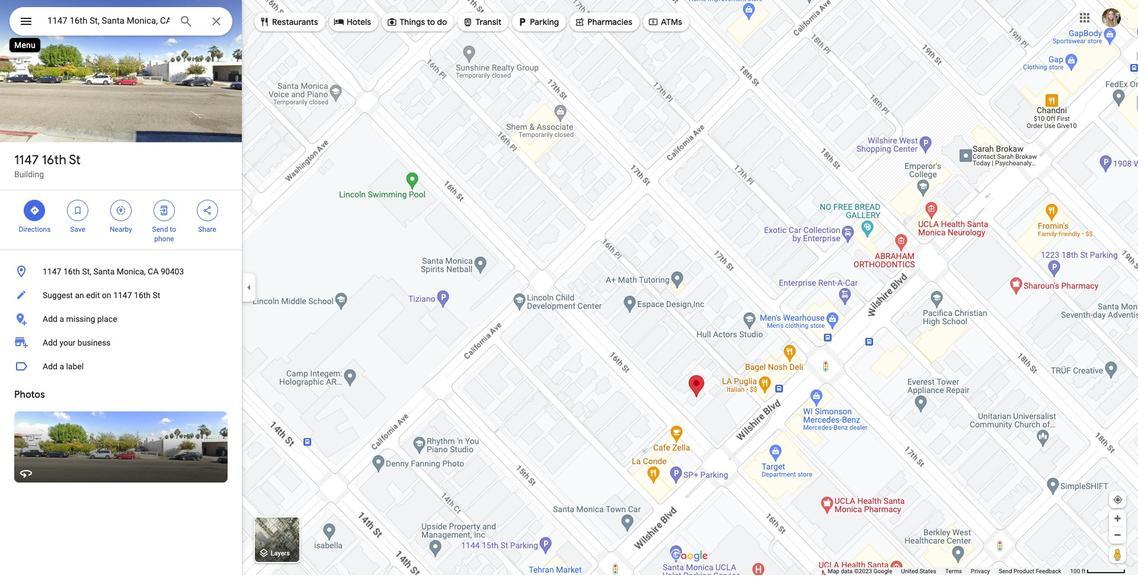 Task type: describe. For each thing, give the bounding box(es) containing it.
1147 16th st main content
[[0, 0, 242, 575]]

100
[[1071, 568, 1081, 575]]

2 vertical spatial 16th
[[134, 291, 151, 300]]

restaurants
[[272, 17, 318, 27]]


[[19, 13, 33, 30]]

1147 for st,
[[43, 267, 61, 276]]

send for send product feedback
[[1000, 568, 1013, 575]]

feedback
[[1036, 568, 1062, 575]]


[[387, 15, 397, 28]]

to inside "send to phone"
[[170, 225, 176, 234]]

states
[[920, 568, 937, 575]]

actions for 1147 16th st region
[[0, 190, 242, 250]]

add a label
[[43, 362, 84, 371]]

google maps element
[[0, 0, 1139, 575]]

transit
[[476, 17, 502, 27]]

16th for st,
[[63, 267, 80, 276]]


[[202, 204, 213, 217]]

atms
[[661, 17, 683, 27]]

suggest an edit on 1147 16th st
[[43, 291, 160, 300]]

zoom out image
[[1114, 531, 1123, 540]]

share
[[198, 225, 216, 234]]

add for add a missing place
[[43, 314, 57, 324]]

zoom in image
[[1114, 514, 1123, 523]]

terms
[[946, 568, 963, 575]]

suggest
[[43, 291, 73, 300]]

layers
[[271, 550, 290, 558]]

 search field
[[9, 7, 233, 38]]

send product feedback
[[1000, 568, 1062, 575]]

product
[[1014, 568, 1035, 575]]

 restaurants
[[259, 15, 318, 28]]

nearby
[[110, 225, 132, 234]]

save
[[70, 225, 85, 234]]


[[575, 15, 585, 28]]

on
[[102, 291, 111, 300]]


[[29, 204, 40, 217]]

add a missing place
[[43, 314, 117, 324]]


[[72, 204, 83, 217]]

united states button
[[902, 568, 937, 575]]

place
[[97, 314, 117, 324]]

privacy button
[[971, 568, 991, 575]]

do
[[437, 17, 447, 27]]

footer inside the google maps element
[[828, 568, 1071, 575]]

an
[[75, 291, 84, 300]]

directions
[[19, 225, 51, 234]]


[[517, 15, 528, 28]]

send for send to phone
[[152, 225, 168, 234]]

add your business
[[43, 338, 111, 348]]

phone
[[154, 235, 174, 243]]

ft
[[1082, 568, 1086, 575]]

100 ft
[[1071, 568, 1086, 575]]

add a missing place button
[[0, 307, 242, 331]]

add for add your business
[[43, 338, 57, 348]]

show street view coverage image
[[1110, 546, 1127, 563]]

business
[[78, 338, 111, 348]]

st inside button
[[153, 291, 160, 300]]

send to phone
[[152, 225, 176, 243]]

photos
[[14, 389, 45, 401]]

show your location image
[[1113, 495, 1124, 505]]

map data ©2023 google
[[828, 568, 893, 575]]

none field inside 1147 16th st, santa monica, ca 90403 'field'
[[47, 14, 170, 28]]

label
[[66, 362, 84, 371]]

collapse side panel image
[[243, 281, 256, 294]]

to inside  things to do
[[427, 17, 435, 27]]



Task type: vqa. For each thing, say whether or not it's contained in the screenshot.


Task type: locate. For each thing, give the bounding box(es) containing it.
building
[[14, 170, 44, 179]]

0 vertical spatial a
[[60, 314, 64, 324]]

0 vertical spatial 1147
[[14, 152, 39, 168]]

st down ca
[[153, 291, 160, 300]]

a
[[60, 314, 64, 324], [60, 362, 64, 371]]

1 horizontal spatial to
[[427, 17, 435, 27]]

ca
[[148, 267, 159, 276]]

1147 16th st, santa monica, ca 90403
[[43, 267, 184, 276]]

 hotels
[[334, 15, 371, 28]]

1 horizontal spatial st
[[153, 291, 160, 300]]

1147 up suggest
[[43, 267, 61, 276]]


[[463, 15, 473, 28]]

1147 right on
[[113, 291, 132, 300]]

your
[[60, 338, 76, 348]]

1147 16th st, santa monica, ca 90403 button
[[0, 260, 242, 284]]

1 vertical spatial send
[[1000, 568, 1013, 575]]

add left your
[[43, 338, 57, 348]]

0 vertical spatial to
[[427, 17, 435, 27]]

send
[[152, 225, 168, 234], [1000, 568, 1013, 575]]

st
[[69, 152, 81, 168], [153, 291, 160, 300]]

add for add a label
[[43, 362, 57, 371]]

google
[[874, 568, 893, 575]]

1 horizontal spatial send
[[1000, 568, 1013, 575]]

1 vertical spatial add
[[43, 338, 57, 348]]

a for missing
[[60, 314, 64, 324]]

1147 inside 1147 16th st building
[[14, 152, 39, 168]]

1 a from the top
[[60, 314, 64, 324]]

a left missing
[[60, 314, 64, 324]]

16th down ca
[[134, 291, 151, 300]]

st up 
[[69, 152, 81, 168]]

1147 for st
[[14, 152, 39, 168]]

100 ft button
[[1071, 568, 1126, 575]]

1 add from the top
[[43, 314, 57, 324]]

a for label
[[60, 362, 64, 371]]

united states
[[902, 568, 937, 575]]

1147 inside 1147 16th st, santa monica, ca 90403 button
[[43, 267, 61, 276]]

data
[[841, 568, 853, 575]]

0 vertical spatial send
[[152, 225, 168, 234]]

16th up building
[[42, 152, 66, 168]]

footer
[[828, 568, 1071, 575]]

1 vertical spatial to
[[170, 225, 176, 234]]

 pharmacies
[[575, 15, 633, 28]]

1147
[[14, 152, 39, 168], [43, 267, 61, 276], [113, 291, 132, 300]]

 things to do
[[387, 15, 447, 28]]

1 vertical spatial 16th
[[63, 267, 80, 276]]

things
[[400, 17, 425, 27]]

2 horizontal spatial 1147
[[113, 291, 132, 300]]

send left product
[[1000, 568, 1013, 575]]

st inside 1147 16th st building
[[69, 152, 81, 168]]

 atms
[[648, 15, 683, 28]]


[[259, 15, 270, 28]]

0 horizontal spatial st
[[69, 152, 81, 168]]

send product feedback button
[[1000, 568, 1062, 575]]

to left 'do'
[[427, 17, 435, 27]]

suggest an edit on 1147 16th st button
[[0, 284, 242, 307]]

privacy
[[971, 568, 991, 575]]

©2023
[[855, 568, 873, 575]]

send up phone
[[152, 225, 168, 234]]

united
[[902, 568, 919, 575]]


[[334, 15, 344, 28]]

a left label
[[60, 362, 64, 371]]

1 horizontal spatial 1147
[[43, 267, 61, 276]]

0 vertical spatial 16th
[[42, 152, 66, 168]]

edit
[[86, 291, 100, 300]]

monica,
[[117, 267, 146, 276]]

2 vertical spatial 1147
[[113, 291, 132, 300]]

add a label button
[[0, 355, 242, 378]]

2 add from the top
[[43, 338, 57, 348]]

1147 up building
[[14, 152, 39, 168]]

st,
[[82, 267, 91, 276]]

16th inside 1147 16th st building
[[42, 152, 66, 168]]

16th
[[42, 152, 66, 168], [63, 267, 80, 276], [134, 291, 151, 300]]

send inside "send to phone"
[[152, 225, 168, 234]]


[[159, 204, 170, 217]]

missing
[[66, 314, 95, 324]]

0 horizontal spatial send
[[152, 225, 168, 234]]

pharmacies
[[588, 17, 633, 27]]

add
[[43, 314, 57, 324], [43, 338, 57, 348], [43, 362, 57, 371]]

 button
[[9, 7, 43, 38]]

0 vertical spatial add
[[43, 314, 57, 324]]

send inside button
[[1000, 568, 1013, 575]]

1147 inside the suggest an edit on 1147 16th st button
[[113, 291, 132, 300]]

16th for st
[[42, 152, 66, 168]]


[[648, 15, 659, 28]]

add down suggest
[[43, 314, 57, 324]]

parking
[[530, 17, 559, 27]]

0 horizontal spatial 1147
[[14, 152, 39, 168]]

 transit
[[463, 15, 502, 28]]

1 vertical spatial a
[[60, 362, 64, 371]]

1147 16th St, Santa Monica, CA 90403 field
[[9, 7, 233, 36]]

1 vertical spatial st
[[153, 291, 160, 300]]

map
[[828, 568, 840, 575]]

3 add from the top
[[43, 362, 57, 371]]

santa
[[93, 267, 115, 276]]

2 a from the top
[[60, 362, 64, 371]]

footer containing map data ©2023 google
[[828, 568, 1071, 575]]

 parking
[[517, 15, 559, 28]]

google account: michelle dermenjian  
(michelle.dermenjian@adept.ai) image
[[1103, 8, 1122, 27]]


[[116, 204, 126, 217]]

terms button
[[946, 568, 963, 575]]

0 horizontal spatial to
[[170, 225, 176, 234]]

to
[[427, 17, 435, 27], [170, 225, 176, 234]]

add left label
[[43, 362, 57, 371]]

hotels
[[347, 17, 371, 27]]

90403
[[161, 267, 184, 276]]

None field
[[47, 14, 170, 28]]

1147 16th st building
[[14, 152, 81, 179]]

16th left st,
[[63, 267, 80, 276]]

1 vertical spatial 1147
[[43, 267, 61, 276]]

0 vertical spatial st
[[69, 152, 81, 168]]

add your business link
[[0, 331, 242, 355]]

2 vertical spatial add
[[43, 362, 57, 371]]

to up phone
[[170, 225, 176, 234]]



